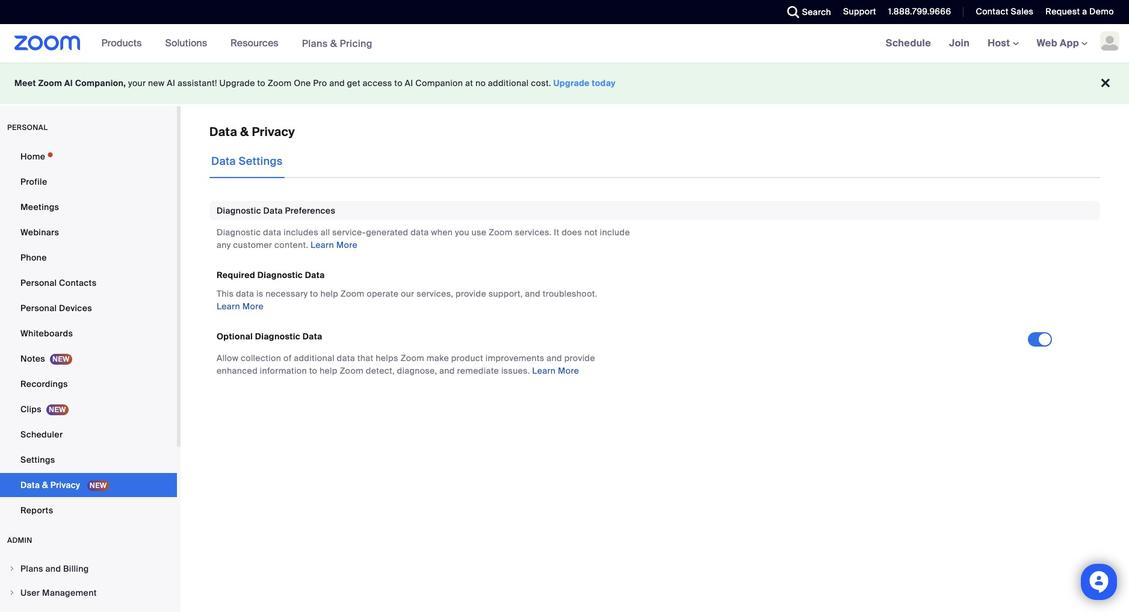Task type: vqa. For each thing, say whether or not it's contained in the screenshot.
Workspaces Management menu item
no



Task type: locate. For each thing, give the bounding box(es) containing it.
learn more right issues.
[[532, 365, 579, 376]]

1 horizontal spatial provide
[[565, 353, 595, 364]]

2 vertical spatial learn
[[532, 365, 556, 376]]

learn more link down all
[[311, 240, 358, 250]]

detect,
[[366, 365, 395, 376]]

1 vertical spatial data & privacy
[[20, 480, 82, 491]]

and right improvements
[[547, 353, 562, 364]]

provide inside the this data is necessary to help zoom operate our services, provide support, and troubleshoot. learn more
[[456, 288, 486, 299]]

learn more link down this
[[217, 301, 264, 312]]

product
[[451, 353, 483, 364]]

1 horizontal spatial privacy
[[252, 124, 295, 140]]

1.888.799.9666
[[889, 6, 952, 17]]

and down make
[[440, 365, 455, 376]]

scheduler link
[[0, 423, 177, 447]]

zoom right use in the left top of the page
[[489, 227, 513, 238]]

ai
[[64, 78, 73, 89], [167, 78, 175, 89], [405, 78, 413, 89]]

companion,
[[75, 78, 126, 89]]

settings down scheduler
[[20, 455, 55, 465]]

0 vertical spatial plans
[[302, 37, 328, 50]]

host button
[[988, 37, 1019, 49]]

1 vertical spatial &
[[240, 124, 249, 140]]

2 horizontal spatial more
[[558, 365, 579, 376]]

learn down all
[[311, 240, 334, 250]]

2 personal from the top
[[20, 303, 57, 314]]

1 horizontal spatial learn more link
[[311, 240, 358, 250]]

personal down phone
[[20, 278, 57, 288]]

request a demo link
[[1037, 0, 1129, 24], [1046, 6, 1114, 17]]

0 vertical spatial more
[[336, 240, 358, 250]]

any
[[217, 240, 231, 250]]

0 horizontal spatial upgrade
[[219, 78, 255, 89]]

and right "support,"
[[525, 288, 541, 299]]

settings up diagnostic data preferences
[[239, 154, 283, 169]]

this data is necessary to help zoom operate our services, provide support, and troubleshoot. learn more
[[217, 288, 598, 312]]

plans and billing
[[20, 564, 89, 574]]

0 vertical spatial learn more link
[[311, 240, 358, 250]]

0 horizontal spatial ai
[[64, 78, 73, 89]]

personal for personal contacts
[[20, 278, 57, 288]]

1 horizontal spatial plans
[[302, 37, 328, 50]]

and inside meet zoom ai companion, "footer"
[[329, 78, 345, 89]]

join link
[[940, 24, 979, 63]]

personal inside 'personal devices' link
[[20, 303, 57, 314]]

learn more link
[[311, 240, 358, 250], [217, 301, 264, 312], [532, 365, 579, 376]]

that
[[357, 353, 374, 364]]

data & privacy link
[[0, 473, 177, 497]]

plans inside product information navigation
[[302, 37, 328, 50]]

1 vertical spatial more
[[242, 301, 264, 312]]

0 horizontal spatial provide
[[456, 288, 486, 299]]

contact
[[976, 6, 1009, 17]]

zoom left one
[[268, 78, 292, 89]]

remediate
[[457, 365, 499, 376]]

& left 'pricing'
[[330, 37, 337, 50]]

personal menu menu
[[0, 144, 177, 524]]

0 horizontal spatial more
[[242, 301, 264, 312]]

& inside personal menu menu
[[42, 480, 48, 491]]

0 horizontal spatial settings
[[20, 455, 55, 465]]

2 vertical spatial &
[[42, 480, 48, 491]]

0 vertical spatial privacy
[[252, 124, 295, 140]]

meet
[[14, 78, 36, 89]]

search
[[802, 7, 831, 17]]

2 vertical spatial more
[[558, 365, 579, 376]]

1 vertical spatial settings
[[20, 455, 55, 465]]

more for includes
[[336, 240, 358, 250]]

settings
[[239, 154, 283, 169], [20, 455, 55, 465]]

0 horizontal spatial &
[[42, 480, 48, 491]]

to right access
[[395, 78, 403, 89]]

1 vertical spatial learn
[[217, 301, 240, 312]]

data down diagnostic data preferences
[[263, 227, 281, 238]]

plans inside menu item
[[20, 564, 43, 574]]

profile
[[20, 176, 47, 187]]

zoom inside the this data is necessary to help zoom operate our services, provide support, and troubleshoot. learn more
[[341, 288, 365, 299]]

products button
[[102, 24, 147, 63]]

1 vertical spatial privacy
[[50, 480, 80, 491]]

additional right of
[[294, 353, 335, 364]]

zoom left operate
[[341, 288, 365, 299]]

demo
[[1090, 6, 1114, 17]]

0 vertical spatial &
[[330, 37, 337, 50]]

plans for plans & pricing
[[302, 37, 328, 50]]

additional inside meet zoom ai companion, "footer"
[[488, 78, 529, 89]]

learn inside the this data is necessary to help zoom operate our services, provide support, and troubleshoot. learn more
[[217, 301, 240, 312]]

and left get
[[329, 78, 345, 89]]

1 horizontal spatial upgrade
[[554, 78, 590, 89]]

to right information on the left bottom of page
[[309, 365, 317, 376]]

resources
[[231, 37, 279, 49]]

0 horizontal spatial learn more
[[311, 240, 358, 250]]

settings link
[[0, 448, 177, 472]]

search button
[[778, 0, 834, 24]]

home
[[20, 151, 45, 162]]

1 horizontal spatial more
[[336, 240, 358, 250]]

a
[[1083, 6, 1088, 17]]

right image
[[8, 589, 16, 597]]

2 horizontal spatial learn
[[532, 365, 556, 376]]

1 vertical spatial help
[[320, 365, 338, 376]]

personal
[[20, 278, 57, 288], [20, 303, 57, 314]]

learn for collection
[[532, 365, 556, 376]]

content.
[[275, 240, 308, 250]]

1.888.799.9666 button
[[879, 0, 955, 24], [889, 6, 952, 17]]

1 horizontal spatial settings
[[239, 154, 283, 169]]

0 horizontal spatial privacy
[[50, 480, 80, 491]]

request
[[1046, 6, 1080, 17]]

plans and billing menu item
[[0, 558, 177, 580]]

data & privacy inside personal menu menu
[[20, 480, 82, 491]]

1 horizontal spatial data & privacy
[[210, 124, 295, 140]]

0 horizontal spatial data & privacy
[[20, 480, 82, 491]]

phone
[[20, 252, 47, 263]]

personal up whiteboards
[[20, 303, 57, 314]]

zoom inside diagnostic data includes all service-generated data when you use zoom services. it does not include any customer content.
[[489, 227, 513, 238]]

banner containing products
[[0, 24, 1129, 63]]

user management menu item
[[0, 582, 177, 604]]

1 vertical spatial learn more
[[532, 365, 579, 376]]

0 vertical spatial additional
[[488, 78, 529, 89]]

profile link
[[0, 170, 177, 194]]

banner
[[0, 24, 1129, 63]]

personal devices
[[20, 303, 92, 314]]

upgrade
[[219, 78, 255, 89], [554, 78, 590, 89]]

more down is
[[242, 301, 264, 312]]

0 vertical spatial learn more
[[311, 240, 358, 250]]

1 horizontal spatial learn
[[311, 240, 334, 250]]

contact sales
[[976, 6, 1034, 17]]

learn down this
[[217, 301, 240, 312]]

issues.
[[501, 365, 530, 376]]

clips
[[20, 404, 42, 415]]

0 vertical spatial data & privacy
[[210, 124, 295, 140]]

privacy down settings link
[[50, 480, 80, 491]]

ai right new
[[167, 78, 175, 89]]

&
[[330, 37, 337, 50], [240, 124, 249, 140], [42, 480, 48, 491]]

0 horizontal spatial learn
[[217, 301, 240, 312]]

privacy up data settings
[[252, 124, 295, 140]]

home link
[[0, 144, 177, 169]]

diagnostic
[[217, 205, 261, 216], [217, 227, 261, 238], [257, 270, 303, 281], [255, 331, 301, 342]]

help right information on the left bottom of page
[[320, 365, 338, 376]]

plans right right image
[[20, 564, 43, 574]]

cost.
[[531, 78, 551, 89]]

1 vertical spatial plans
[[20, 564, 43, 574]]

1 vertical spatial provide
[[565, 353, 595, 364]]

1 vertical spatial learn more link
[[217, 301, 264, 312]]

personal inside personal contacts link
[[20, 278, 57, 288]]

data left that
[[337, 353, 355, 364]]

additional
[[488, 78, 529, 89], [294, 353, 335, 364]]

plans & pricing link
[[302, 37, 373, 50], [302, 37, 373, 50]]

2 horizontal spatial &
[[330, 37, 337, 50]]

zoom logo image
[[14, 36, 80, 51]]

pricing
[[340, 37, 373, 50]]

1 personal from the top
[[20, 278, 57, 288]]

reports
[[20, 505, 53, 516]]

ai left companion, in the left of the page
[[64, 78, 73, 89]]

learn for data
[[311, 240, 334, 250]]

learn more link right issues.
[[532, 365, 579, 376]]

one
[[294, 78, 311, 89]]

0 vertical spatial provide
[[456, 288, 486, 299]]

2 horizontal spatial learn more link
[[532, 365, 579, 376]]

more right issues.
[[558, 365, 579, 376]]

0 horizontal spatial additional
[[294, 353, 335, 364]]

0 vertical spatial settings
[[239, 154, 283, 169]]

and
[[329, 78, 345, 89], [525, 288, 541, 299], [547, 353, 562, 364], [440, 365, 455, 376], [45, 564, 61, 574]]

0 horizontal spatial plans
[[20, 564, 43, 574]]

zoom up diagnose,
[[401, 353, 425, 364]]

2 vertical spatial learn more link
[[532, 365, 579, 376]]

allow collection of additional data that helps zoom make product improvements and provide enhanced information to help zoom detect, diagnose, and remediate issues.
[[217, 353, 595, 376]]

privacy inside personal menu menu
[[50, 480, 80, 491]]

phone link
[[0, 246, 177, 270]]

0 vertical spatial personal
[[20, 278, 57, 288]]

upgrade right cost.
[[554, 78, 590, 89]]

& up reports at the bottom left of the page
[[42, 480, 48, 491]]

to right necessary
[[310, 288, 318, 299]]

1 vertical spatial personal
[[20, 303, 57, 314]]

notes
[[20, 353, 45, 364]]

recordings
[[20, 379, 68, 390]]

scheduler
[[20, 429, 63, 440]]

plans up the meet zoom ai companion, your new ai assistant! upgrade to zoom one pro and get access to ai companion at no additional cost. upgrade today
[[302, 37, 328, 50]]

additional right no
[[488, 78, 529, 89]]

data
[[210, 124, 237, 140], [211, 154, 236, 169], [263, 205, 283, 216], [305, 270, 325, 281], [303, 331, 323, 342], [20, 480, 40, 491]]

learn more down all
[[311, 240, 358, 250]]

learn right issues.
[[532, 365, 556, 376]]

preferences
[[285, 205, 335, 216]]

0 horizontal spatial learn more link
[[217, 301, 264, 312]]

more down service-
[[336, 240, 358, 250]]

& up data settings tab
[[240, 124, 249, 140]]

help inside the this data is necessary to help zoom operate our services, provide support, and troubleshoot. learn more
[[321, 288, 338, 299]]

1 horizontal spatial additional
[[488, 78, 529, 89]]

data & privacy
[[210, 124, 295, 140], [20, 480, 82, 491]]

help right necessary
[[321, 288, 338, 299]]

personal
[[7, 123, 48, 132]]

and left billing
[[45, 564, 61, 574]]

privacy
[[252, 124, 295, 140], [50, 480, 80, 491]]

data & privacy up reports at the bottom left of the page
[[20, 480, 82, 491]]

data left is
[[236, 288, 254, 299]]

today
[[592, 78, 616, 89]]

at
[[465, 78, 473, 89]]

ai left companion
[[405, 78, 413, 89]]

service-
[[332, 227, 366, 238]]

your
[[128, 78, 146, 89]]

data & privacy up data settings tab
[[210, 124, 295, 140]]

upgrade down product information navigation
[[219, 78, 255, 89]]

data
[[263, 227, 281, 238], [411, 227, 429, 238], [236, 288, 254, 299], [337, 353, 355, 364]]

0 vertical spatial help
[[321, 288, 338, 299]]

user management
[[20, 588, 97, 598]]

zoom down that
[[340, 365, 364, 376]]

1 upgrade from the left
[[219, 78, 255, 89]]

1 horizontal spatial learn more
[[532, 365, 579, 376]]

provide
[[456, 288, 486, 299], [565, 353, 595, 364]]

0 vertical spatial learn
[[311, 240, 334, 250]]

2 horizontal spatial ai
[[405, 78, 413, 89]]

1 horizontal spatial ai
[[167, 78, 175, 89]]

1 vertical spatial additional
[[294, 353, 335, 364]]

required diagnostic data
[[217, 270, 325, 281]]



Task type: describe. For each thing, give the bounding box(es) containing it.
plans for plans and billing
[[20, 564, 43, 574]]

recordings link
[[0, 372, 177, 396]]

settings inside tab
[[239, 154, 283, 169]]

2 ai from the left
[[167, 78, 175, 89]]

when
[[431, 227, 453, 238]]

app
[[1060, 37, 1079, 49]]

include
[[600, 227, 630, 238]]

collection
[[241, 353, 281, 364]]

host
[[988, 37, 1013, 49]]

meet zoom ai companion, your new ai assistant! upgrade to zoom one pro and get access to ai companion at no additional cost. upgrade today
[[14, 78, 616, 89]]

to down the resources dropdown button
[[257, 78, 266, 89]]

operate
[[367, 288, 399, 299]]

solutions button
[[165, 24, 213, 63]]

3 ai from the left
[[405, 78, 413, 89]]

plans & pricing
[[302, 37, 373, 50]]

diagnostic inside diagnostic data includes all service-generated data when you use zoom services. it does not include any customer content.
[[217, 227, 261, 238]]

does
[[562, 227, 582, 238]]

learn more link for includes
[[311, 240, 358, 250]]

optional
[[217, 331, 253, 342]]

support
[[844, 6, 876, 17]]

admin
[[7, 536, 32, 545]]

personal for personal devices
[[20, 303, 57, 314]]

whiteboards link
[[0, 322, 177, 346]]

it
[[554, 227, 560, 238]]

reports link
[[0, 499, 177, 523]]

provide inside allow collection of additional data that helps zoom make product improvements and provide enhanced information to help zoom detect, diagnose, and remediate issues.
[[565, 353, 595, 364]]

contacts
[[59, 278, 97, 288]]

whiteboards
[[20, 328, 73, 339]]

product information navigation
[[92, 24, 382, 63]]

right image
[[8, 565, 16, 573]]

meetings navigation
[[877, 24, 1129, 63]]

access
[[363, 78, 392, 89]]

data settings tab
[[210, 144, 285, 178]]

help inside allow collection of additional data that helps zoom make product improvements and provide enhanced information to help zoom detect, diagnose, and remediate issues.
[[320, 365, 338, 376]]

billing
[[63, 564, 89, 574]]

diagnostic data preferences
[[217, 205, 335, 216]]

make
[[427, 353, 449, 364]]

web app
[[1037, 37, 1079, 49]]

2 upgrade from the left
[[554, 78, 590, 89]]

personal contacts link
[[0, 271, 177, 295]]

learn more for allow collection of additional data that helps zoom make product improvements and provide enhanced information to help zoom detect, diagnose, and remediate issues.
[[532, 365, 579, 376]]

clips link
[[0, 397, 177, 421]]

notes link
[[0, 347, 177, 371]]

all
[[321, 227, 330, 238]]

additional inside allow collection of additional data that helps zoom make product improvements and provide enhanced information to help zoom detect, diagnose, and remediate issues.
[[294, 353, 335, 364]]

& inside product information navigation
[[330, 37, 337, 50]]

assistant!
[[178, 78, 217, 89]]

solutions
[[165, 37, 207, 49]]

diagnostic data includes all service-generated data when you use zoom services. it does not include any customer content.
[[217, 227, 630, 250]]

settings inside personal menu menu
[[20, 455, 55, 465]]

companion
[[416, 78, 463, 89]]

optional diagnostic data
[[217, 331, 323, 342]]

admin menu menu
[[0, 558, 177, 612]]

join
[[949, 37, 970, 49]]

of
[[284, 353, 292, 364]]

1 ai from the left
[[64, 78, 73, 89]]

our
[[401, 288, 414, 299]]

personal contacts
[[20, 278, 97, 288]]

data settings
[[211, 154, 283, 169]]

necessary
[[266, 288, 308, 299]]

customer
[[233, 240, 272, 250]]

information
[[260, 365, 307, 376]]

learn more for diagnostic data includes all service-generated data when you use zoom services. it does not include any customer content.
[[311, 240, 358, 250]]

diagnose,
[[397, 365, 437, 376]]

generated
[[366, 227, 408, 238]]

data inside personal menu menu
[[20, 480, 40, 491]]

pro
[[313, 78, 327, 89]]

helps
[[376, 353, 398, 364]]

user
[[20, 588, 40, 598]]

get
[[347, 78, 361, 89]]

zoom right meet
[[38, 78, 62, 89]]

learn more link for of
[[532, 365, 579, 376]]

services.
[[515, 227, 552, 238]]

meet zoom ai companion, footer
[[0, 63, 1129, 104]]

more inside the this data is necessary to help zoom operate our services, provide support, and troubleshoot. learn more
[[242, 301, 264, 312]]

meetings
[[20, 202, 59, 213]]

data inside the this data is necessary to help zoom operate our services, provide support, and troubleshoot. learn more
[[236, 288, 254, 299]]

to inside allow collection of additional data that helps zoom make product improvements and provide enhanced information to help zoom detect, diagnose, and remediate issues.
[[309, 365, 317, 376]]

1 horizontal spatial &
[[240, 124, 249, 140]]

support,
[[489, 288, 523, 299]]

services,
[[417, 288, 453, 299]]

enhanced
[[217, 365, 258, 376]]

data inside tab
[[211, 154, 236, 169]]

you
[[455, 227, 470, 238]]

troubleshoot.
[[543, 288, 598, 299]]

more for of
[[558, 365, 579, 376]]

profile picture image
[[1101, 31, 1120, 51]]

web app button
[[1037, 37, 1088, 49]]

new
[[148, 78, 165, 89]]

resources button
[[231, 24, 284, 63]]

and inside the this data is necessary to help zoom operate our services, provide support, and troubleshoot. learn more
[[525, 288, 541, 299]]

allow
[[217, 353, 239, 364]]

webinars link
[[0, 220, 177, 244]]

meetings link
[[0, 195, 177, 219]]

data left when
[[411, 227, 429, 238]]

products
[[102, 37, 142, 49]]

to inside the this data is necessary to help zoom operate our services, provide support, and troubleshoot. learn more
[[310, 288, 318, 299]]

schedule
[[886, 37, 931, 49]]

sales
[[1011, 6, 1034, 17]]

is
[[256, 288, 263, 299]]

and inside menu item
[[45, 564, 61, 574]]

not
[[585, 227, 598, 238]]

data inside allow collection of additional data that helps zoom make product improvements and provide enhanced information to help zoom detect, diagnose, and remediate issues.
[[337, 353, 355, 364]]

webinars
[[20, 227, 59, 238]]

no
[[476, 78, 486, 89]]



